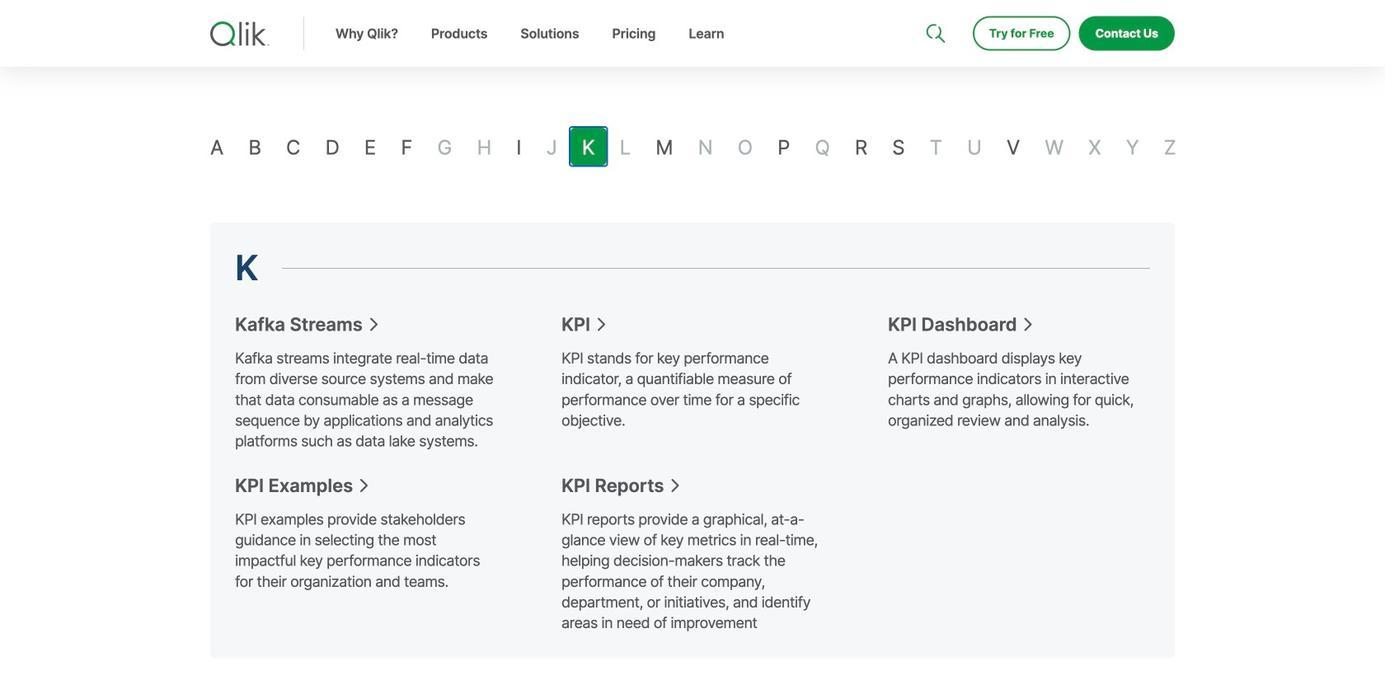 Task type: describe. For each thing, give the bounding box(es) containing it.
qlik image
[[210, 21, 270, 46]]

support image
[[928, 0, 941, 13]]

login image
[[1123, 0, 1136, 13]]



Task type: vqa. For each thing, say whether or not it's contained in the screenshot.
Qlik image
yes



